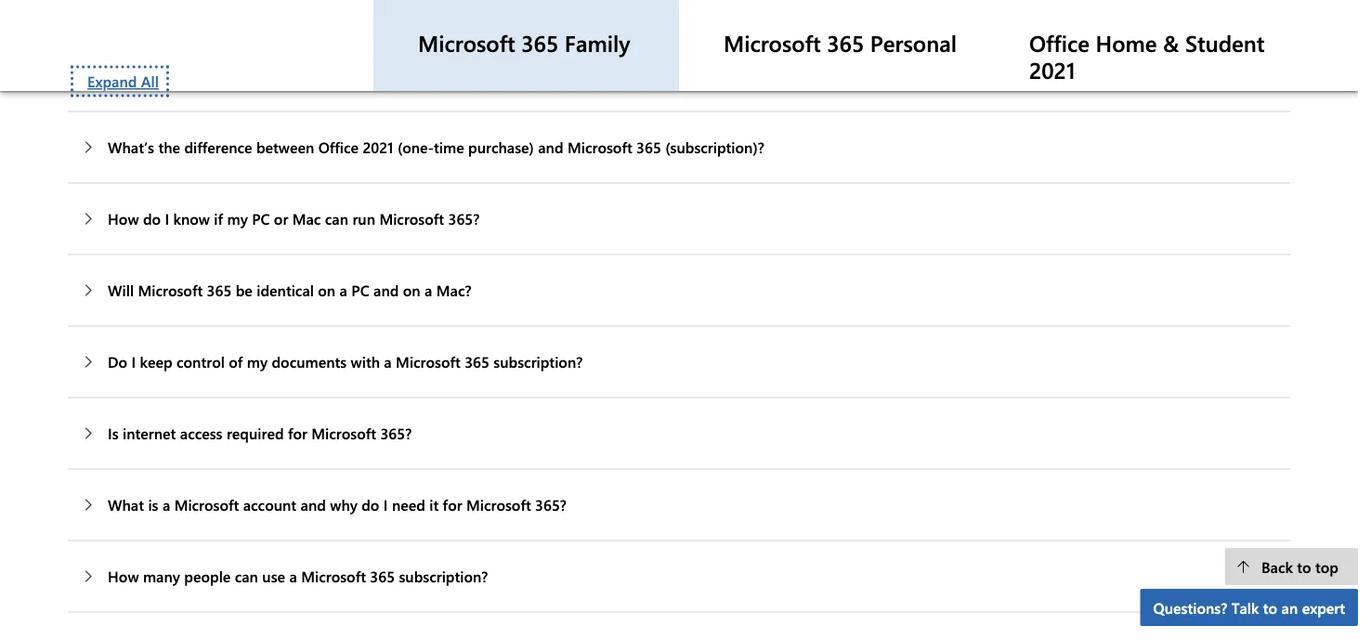 Task type: vqa. For each thing, say whether or not it's contained in the screenshot.
Now to the top
no



Task type: describe. For each thing, give the bounding box(es) containing it.
questions? talk to an expert button
[[1140, 589, 1358, 626]]

2021 inside 'dropdown button'
[[363, 137, 393, 157]]

1 horizontal spatial for
[[443, 495, 462, 515]]

pc inside will microsoft 365 be identical on a pc and on a mac? dropdown button
[[351, 280, 369, 300]]

0 vertical spatial can
[[325, 209, 348, 229]]

with
[[351, 352, 380, 372]]

why
[[330, 495, 358, 515]]

expand
[[87, 71, 137, 91]]

it
[[429, 495, 439, 515]]

i inside how do i know if my pc or mac can run microsoft 365? dropdown button
[[165, 209, 169, 229]]

microsoft inside "dropdown button"
[[396, 352, 461, 372]]

a inside "dropdown button"
[[384, 352, 392, 372]]

0 vertical spatial do
[[143, 209, 161, 229]]

a right identical
[[340, 280, 347, 300]]

use
[[262, 567, 285, 587]]

questions? talk to an expert
[[1153, 597, 1345, 617]]

a left mac?
[[425, 280, 432, 300]]

365 inside 'dropdown button'
[[636, 137, 661, 157]]

collapse all button
[[175, 63, 287, 100]]

expand all button
[[68, 63, 172, 100]]

frequently asked questions
[[466, 4, 892, 50]]

what's the difference between office 2021 (one-time purchase) and microsoft 365 (subscription)?
[[108, 137, 764, 157]]

pc inside how do i know if my pc or mac can run microsoft 365? dropdown button
[[252, 209, 270, 229]]

home
[[1096, 28, 1157, 58]]

asked
[[642, 4, 732, 50]]

run
[[352, 209, 375, 229]]

0 vertical spatial 365?
[[448, 209, 480, 229]]

the
[[158, 137, 180, 157]]

collapse all
[[195, 71, 274, 91]]

student
[[1185, 28, 1265, 58]]

back to top link
[[1225, 548, 1358, 585]]

all for collapse all
[[256, 71, 274, 91]]

personal
[[870, 28, 957, 58]]

purchase)
[[468, 137, 534, 157]]

do i keep control of my documents with a microsoft 365 subscription?
[[108, 352, 583, 372]]

account
[[243, 495, 296, 515]]

microsoft 365 family
[[418, 28, 630, 58]]

questions?
[[1153, 597, 1227, 617]]

&
[[1163, 28, 1179, 58]]

an
[[1282, 597, 1298, 617]]

people
[[184, 567, 231, 587]]

1 horizontal spatial do
[[362, 495, 379, 515]]

0 vertical spatial for
[[288, 424, 307, 443]]

will microsoft 365 be identical on a pc and on a mac? button
[[68, 255, 1290, 326]]

control
[[177, 352, 225, 372]]

subscription? inside dropdown button
[[399, 567, 488, 587]]

internet
[[123, 424, 176, 443]]

is internet access required for microsoft 365?
[[108, 424, 412, 443]]

expert
[[1302, 597, 1345, 617]]

1 on from the left
[[318, 280, 336, 300]]

1 vertical spatial 365?
[[380, 424, 412, 443]]

if
[[214, 209, 223, 229]]

of
[[229, 352, 243, 372]]

be
[[236, 280, 253, 300]]

is
[[108, 424, 119, 443]]

group containing expand all
[[68, 63, 287, 100]]

to inside dropdown button
[[1263, 597, 1278, 617]]

my for of
[[247, 352, 268, 372]]

2021 inside office home & student 2021
[[1029, 55, 1075, 84]]

how many people can use a microsoft 365 subscription?
[[108, 567, 488, 587]]

subscription? inside "dropdown button"
[[494, 352, 583, 372]]

do
[[108, 352, 127, 372]]

|
[[172, 71, 175, 91]]

what's
[[108, 137, 154, 157]]



Task type: locate. For each thing, give the bounding box(es) containing it.
can left use
[[235, 567, 258, 587]]

1 horizontal spatial can
[[325, 209, 348, 229]]

office left home
[[1029, 28, 1090, 58]]

subscription?
[[494, 352, 583, 372], [399, 567, 488, 587]]

is internet access required for microsoft 365? button
[[68, 398, 1290, 469]]

1 vertical spatial 2021
[[363, 137, 393, 157]]

talk
[[1232, 597, 1259, 617]]

all left |
[[141, 71, 159, 91]]

how for how do i know if my pc or mac can run microsoft 365?
[[108, 209, 139, 229]]

2 horizontal spatial and
[[538, 137, 564, 157]]

0 horizontal spatial 365?
[[380, 424, 412, 443]]

1 horizontal spatial and
[[374, 280, 399, 300]]

365 down need
[[370, 567, 395, 587]]

and left why
[[301, 495, 326, 515]]

how many people can use a microsoft 365 subscription? button
[[68, 541, 1290, 612]]

365
[[521, 28, 559, 58], [827, 28, 864, 58], [636, 137, 661, 157], [207, 280, 232, 300], [465, 352, 490, 372], [370, 567, 395, 587]]

my right of
[[247, 352, 268, 372]]

on right identical
[[318, 280, 336, 300]]

0 horizontal spatial subscription?
[[399, 567, 488, 587]]

1 horizontal spatial 365?
[[448, 209, 480, 229]]

i left know
[[165, 209, 169, 229]]

family
[[565, 28, 630, 58]]

0 vertical spatial 2021
[[1029, 55, 1075, 84]]

my inside how do i know if my pc or mac can run microsoft 365? dropdown button
[[227, 209, 248, 229]]

1 vertical spatial how
[[108, 567, 139, 587]]

will
[[108, 280, 134, 300]]

0 vertical spatial my
[[227, 209, 248, 229]]

2 how from the top
[[108, 567, 139, 587]]

pc down run
[[351, 280, 369, 300]]

microsoft 365 personal
[[724, 28, 957, 58]]

i
[[165, 209, 169, 229], [131, 352, 136, 372], [384, 495, 388, 515]]

1 vertical spatial do
[[362, 495, 379, 515]]

and right purchase)
[[538, 137, 564, 157]]

0 horizontal spatial to
[[1263, 597, 1278, 617]]

mac?
[[436, 280, 472, 300]]

0 vertical spatial how
[[108, 209, 139, 229]]

and inside 'dropdown button'
[[538, 137, 564, 157]]

is
[[148, 495, 158, 515]]

365 inside "dropdown button"
[[465, 352, 490, 372]]

0 horizontal spatial and
[[301, 495, 326, 515]]

1 horizontal spatial on
[[403, 280, 421, 300]]

how
[[108, 209, 139, 229], [108, 567, 139, 587]]

can
[[325, 209, 348, 229], [235, 567, 258, 587]]

identical
[[257, 280, 314, 300]]

0 vertical spatial subscription?
[[494, 352, 583, 372]]

know
[[173, 209, 210, 229]]

1 vertical spatial i
[[131, 352, 136, 372]]

1 vertical spatial subscription?
[[399, 567, 488, 587]]

microsoft inside 'dropdown button'
[[568, 137, 632, 157]]

a right use
[[289, 567, 297, 587]]

0 horizontal spatial 2021
[[363, 137, 393, 157]]

my
[[227, 209, 248, 229], [247, 352, 268, 372]]

2 on from the left
[[403, 280, 421, 300]]

frequently
[[466, 4, 633, 50]]

0 horizontal spatial i
[[131, 352, 136, 372]]

do right why
[[362, 495, 379, 515]]

how do i know if my pc or mac can run microsoft 365?
[[108, 209, 480, 229]]

on left mac?
[[403, 280, 421, 300]]

2 horizontal spatial i
[[384, 495, 388, 515]]

will microsoft 365 be identical on a pc and on a mac?
[[108, 280, 472, 300]]

need
[[392, 495, 425, 515]]

a right is
[[162, 495, 170, 515]]

365 left personal
[[827, 28, 864, 58]]

1 all from the left
[[141, 71, 159, 91]]

what
[[108, 495, 144, 515]]

and
[[538, 137, 564, 157], [374, 280, 399, 300], [301, 495, 326, 515]]

office home & student 2021
[[1029, 28, 1265, 84]]

office inside office home & student 2021
[[1029, 28, 1090, 58]]

0 horizontal spatial office
[[318, 137, 359, 157]]

what is a microsoft account and why do i need it for microsoft 365? button
[[68, 470, 1290, 541]]

a
[[340, 280, 347, 300], [425, 280, 432, 300], [384, 352, 392, 372], [162, 495, 170, 515], [289, 567, 297, 587]]

for right the required
[[288, 424, 307, 443]]

i inside what is a microsoft account and why do i need it for microsoft 365? dropdown button
[[384, 495, 388, 515]]

access
[[180, 424, 222, 443]]

keep
[[140, 352, 172, 372]]

0 horizontal spatial all
[[141, 71, 159, 91]]

all
[[141, 71, 159, 91], [256, 71, 274, 91]]

0 vertical spatial and
[[538, 137, 564, 157]]

2021 left home
[[1029, 55, 1075, 84]]

1 horizontal spatial office
[[1029, 28, 1090, 58]]

0 vertical spatial office
[[1029, 28, 1090, 58]]

mac
[[292, 209, 321, 229]]

1 vertical spatial to
[[1263, 597, 1278, 617]]

i right the do
[[131, 352, 136, 372]]

(one-
[[398, 137, 434, 157]]

2 vertical spatial and
[[301, 495, 326, 515]]

2021 left (one-
[[363, 137, 393, 157]]

0 horizontal spatial for
[[288, 424, 307, 443]]

microsoft
[[418, 28, 515, 58], [724, 28, 821, 58], [568, 137, 632, 157], [379, 209, 444, 229], [138, 280, 203, 300], [396, 352, 461, 372], [312, 424, 376, 443], [174, 495, 239, 515], [466, 495, 531, 515], [301, 567, 366, 587]]

office inside 'dropdown button'
[[318, 137, 359, 157]]

365 left be
[[207, 280, 232, 300]]

between
[[256, 137, 314, 157]]

difference
[[184, 137, 252, 157]]

for
[[288, 424, 307, 443], [443, 495, 462, 515]]

what is a microsoft account and why do i need it for microsoft 365?
[[108, 495, 567, 515]]

i inside do i keep control of my documents with a microsoft 365 subscription? "dropdown button"
[[131, 352, 136, 372]]

1 vertical spatial my
[[247, 352, 268, 372]]

do i keep control of my documents with a microsoft 365 subscription? button
[[68, 327, 1290, 397]]

0 horizontal spatial do
[[143, 209, 161, 229]]

on
[[318, 280, 336, 300], [403, 280, 421, 300]]

a right with
[[384, 352, 392, 372]]

0 vertical spatial to
[[1297, 556, 1311, 576]]

office
[[1029, 28, 1090, 58], [318, 137, 359, 157]]

to left an
[[1263, 597, 1278, 617]]

1 horizontal spatial to
[[1297, 556, 1311, 576]]

how left the many
[[108, 567, 139, 587]]

top
[[1316, 556, 1339, 576]]

do left know
[[143, 209, 161, 229]]

can left run
[[325, 209, 348, 229]]

collapse
[[195, 71, 252, 91]]

2021
[[1029, 55, 1075, 84], [363, 137, 393, 157]]

365 left (subscription)?
[[636, 137, 661, 157]]

many
[[143, 567, 180, 587]]

to left top
[[1297, 556, 1311, 576]]

for right it
[[443, 495, 462, 515]]

0 horizontal spatial on
[[318, 280, 336, 300]]

(subscription)?
[[665, 137, 764, 157]]

questions
[[741, 4, 892, 50]]

365 down mac?
[[465, 352, 490, 372]]

2 vertical spatial 365?
[[535, 495, 567, 515]]

required
[[227, 424, 284, 443]]

back to top
[[1262, 556, 1339, 576]]

group
[[68, 63, 287, 100]]

i left need
[[384, 495, 388, 515]]

my for if
[[227, 209, 248, 229]]

1 vertical spatial can
[[235, 567, 258, 587]]

0 horizontal spatial can
[[235, 567, 258, 587]]

all right collapse
[[256, 71, 274, 91]]

pc left or
[[252, 209, 270, 229]]

365 left family
[[521, 28, 559, 58]]

1 horizontal spatial subscription?
[[494, 352, 583, 372]]

365?
[[448, 209, 480, 229], [380, 424, 412, 443], [535, 495, 567, 515]]

1 vertical spatial and
[[374, 280, 399, 300]]

what's the difference between office 2021 (one-time purchase) and microsoft 365 (subscription)? button
[[68, 112, 1290, 183]]

how do i know if my pc or mac can run microsoft 365? button
[[68, 184, 1290, 254]]

1 horizontal spatial pc
[[351, 280, 369, 300]]

0 vertical spatial i
[[165, 209, 169, 229]]

1 horizontal spatial i
[[165, 209, 169, 229]]

2 all from the left
[[256, 71, 274, 91]]

1 vertical spatial pc
[[351, 280, 369, 300]]

my right if
[[227, 209, 248, 229]]

documents
[[272, 352, 347, 372]]

0 vertical spatial pc
[[252, 209, 270, 229]]

office right between at the left of page
[[318, 137, 359, 157]]

my inside do i keep control of my documents with a microsoft 365 subscription? "dropdown button"
[[247, 352, 268, 372]]

2 vertical spatial i
[[384, 495, 388, 515]]

1 vertical spatial office
[[318, 137, 359, 157]]

all for expand all
[[141, 71, 159, 91]]

time
[[434, 137, 464, 157]]

expand all
[[87, 71, 159, 91]]

0 horizontal spatial pc
[[252, 209, 270, 229]]

back
[[1262, 556, 1293, 576]]

pc
[[252, 209, 270, 229], [351, 280, 369, 300]]

1 horizontal spatial 2021
[[1029, 55, 1075, 84]]

or
[[274, 209, 288, 229]]

2 horizontal spatial 365?
[[535, 495, 567, 515]]

do
[[143, 209, 161, 229], [362, 495, 379, 515]]

to
[[1297, 556, 1311, 576], [1263, 597, 1278, 617]]

how left know
[[108, 209, 139, 229]]

1 how from the top
[[108, 209, 139, 229]]

how for how many people can use a microsoft 365 subscription?
[[108, 567, 139, 587]]

1 vertical spatial for
[[443, 495, 462, 515]]

and left mac?
[[374, 280, 399, 300]]

1 horizontal spatial all
[[256, 71, 274, 91]]



